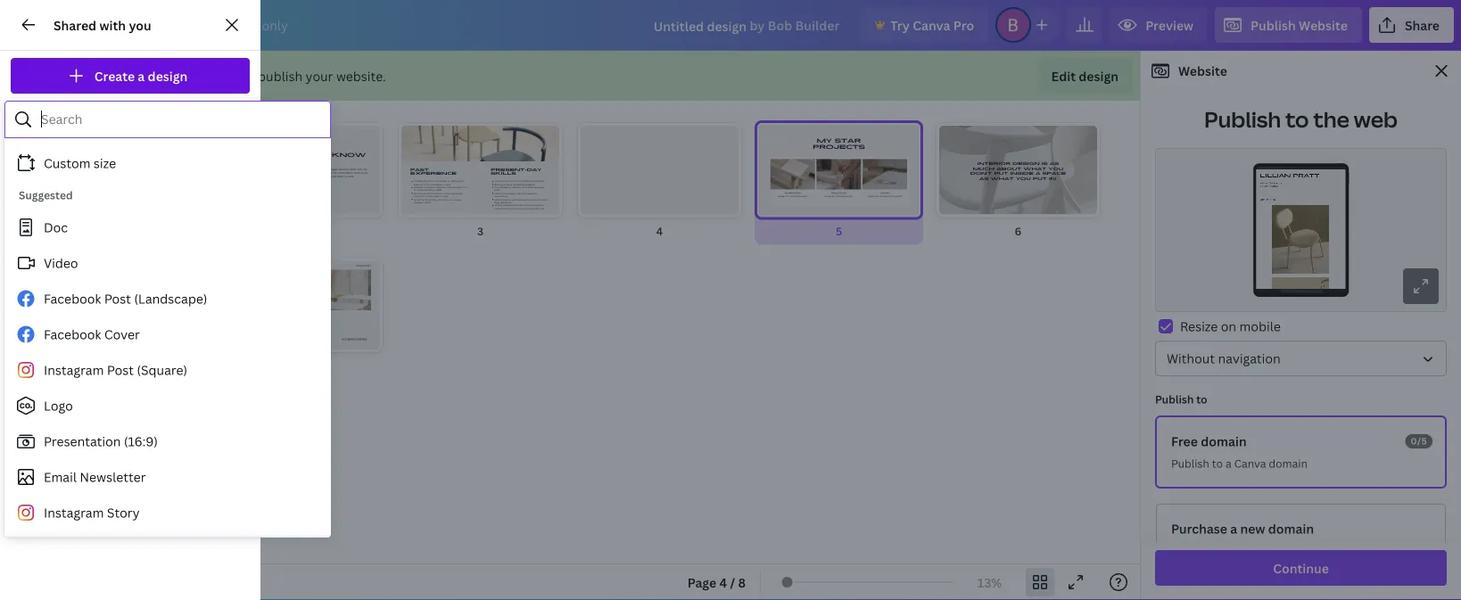 Task type: vqa. For each thing, say whether or not it's contained in the screenshot.
Minimal CUTE
no



Task type: locate. For each thing, give the bounding box(es) containing it.
design down academy
[[455, 186, 462, 189]]

0 vertical spatial shared
[[54, 17, 96, 33]]

1 vertical spatial my star projects
[[447, 523, 694, 581]]

1 horizontal spatial life
[[541, 207, 544, 210]]

1 vertical spatial an
[[449, 198, 452, 201]]

0 vertical spatial 4
[[657, 224, 663, 239]]

1 your from the left
[[125, 67, 152, 84]]

0 vertical spatial new
[[1241, 521, 1266, 538]]

for left restaurant
[[876, 195, 879, 199]]

1 vertical spatial canva
[[1235, 456, 1267, 471]]

0 vertical spatial post
[[104, 290, 131, 307]]

bachelor
[[414, 183, 423, 186]]

view only
[[230, 17, 288, 33]]

facebook post (landscape)
[[44, 290, 207, 307]]

i'm an interior designer and blogger based in new york city. i am in love with the concept of zen minimalism and i try to bring this approach to both my life and my work.
[[292, 168, 368, 179]]

furniture down "inspection" on the top of the page
[[534, 198, 543, 201]]

life down blogger
[[333, 175, 336, 179]]

instagram post (square) link
[[4, 352, 324, 388]]

email newsletter
[[44, 469, 146, 486]]

1 vertical spatial both
[[61, 312, 66, 315]]

to right the approach
[[318, 175, 321, 179]]

furniture inside assessing space, room, or builiding requirements reading, drawing, and editing blueprints conceptualizing, sketching, and rendering design plans adhering to building codes and inspection requirements determining the optimal placement of furniture and large appliances working collaboratively with clients to bring their residential and commercial space dreams to life
[[534, 198, 543, 201]]

interior inside interior designer + visual creative
[[46, 155, 54, 159]]

2 instagram from the top
[[44, 505, 104, 522]]

edit design button
[[1037, 58, 1133, 94]]

1 vertical spatial post
[[107, 362, 134, 379]]

with inside i'm an interior designer and blogger based in new york city. i am in love with the concept of zen minimalism and i try to bring this approach to both my life and my work.
[[308, 171, 313, 176]]

with inside assessing space, room, or builiding requirements reading, drawing, and editing blueprints conceptualizing, sketching, and rendering design plans adhering to building codes and inspection requirements determining the optimal placement of furniture and large appliances working collaboratively with clients to bring their residential and commercial space dreams to life
[[519, 204, 523, 207]]

a right academy
[[463, 180, 465, 183]]

0 horizontal spatial new
[[1203, 544, 1224, 559]]

try
[[891, 17, 910, 33]]

design
[[455, 186, 462, 189], [434, 195, 440, 198], [778, 195, 785, 199], [825, 195, 832, 199], [869, 195, 876, 199], [431, 198, 438, 201]]

interior inside the interior design is as much about what you don't put inside a space as what you put in.
[[978, 161, 1011, 166]]

design up search search field
[[148, 67, 188, 84]]

1 vertical spatial space
[[523, 207, 530, 210]]

publish inside publish website dropdown button
[[1251, 17, 1296, 33]]

design left by
[[707, 17, 747, 34]]

working inside assessing space, room, or builiding requirements reading, drawing, and editing blueprints conceptualizing, sketching, and rendering design plans adhering to building codes and inspection requirements determining the optimal placement of furniture and large appliances working collaboratively with clients to bring their residential and commercial space dreams to life
[[494, 204, 503, 207]]

post for facebook
[[104, 290, 131, 307]]

1 vertical spatial lillian
[[356, 265, 364, 268]]

1 horizontal spatial star
[[835, 137, 861, 144]]

design inside main menu bar
[[707, 17, 747, 34]]

fine
[[426, 183, 430, 186]]

placement
[[520, 198, 531, 201]]

home
[[71, 17, 108, 33]]

1 vertical spatial star
[[551, 523, 674, 555]]

1 horizontal spatial what
[[1024, 166, 1047, 171]]

minimalism
[[338, 171, 353, 176]]

requirements up rendering
[[531, 180, 544, 183]]

with right academy
[[458, 180, 463, 183]]

residential
[[494, 207, 505, 210]]

the left optimal in the top of the page
[[507, 198, 511, 201]]

a down the free domain
[[1226, 456, 1232, 471]]

design down video
[[52, 273, 79, 277]]

design left spa
[[778, 195, 785, 199]]

i'm
[[292, 168, 296, 172]]

1 vertical spatial website
[[1179, 62, 1228, 79]]

0 horizontal spatial lillian
[[292, 157, 329, 164]]

i left designed
[[72, 309, 72, 312]]

0 vertical spatial trempleway
[[435, 180, 447, 183]]

you right home
[[129, 17, 151, 33]]

lillian up interior
[[292, 157, 329, 164]]

1 vertical spatial designer
[[414, 201, 423, 204]]

1 horizontal spatial house
[[795, 192, 801, 195]]

1 horizontal spatial working
[[494, 204, 503, 207]]

1 vertical spatial of
[[423, 183, 425, 186]]

furniture up the aesthetic.
[[83, 309, 92, 312]]

0 horizontal spatial space
[[523, 207, 530, 210]]

post inside instagram post (square) link
[[107, 362, 134, 379]]

0 horizontal spatial bring
[[292, 175, 299, 179]]

put
[[994, 171, 1009, 176], [1033, 176, 1047, 181]]

page 4 / 8
[[688, 574, 746, 591]]

skills
[[491, 171, 516, 176]]

1 vertical spatial requirements
[[494, 195, 508, 198]]

1 vertical spatial bring
[[533, 204, 539, 207]]

0 vertical spatial an
[[296, 168, 300, 172]]

1 vertical spatial 4
[[720, 574, 727, 591]]

post inside 'facebook post (landscape)' link
[[104, 290, 131, 307]]

graduated from the trempleway academy with a bachelor of fine arts degree in 2020 obtained my master's degree in interior design from the same academy in 2022 became a part-time teacher at the trempleway institute for interior design in 2023 joined the dxcb design studio as an in-house designer in 2023
[[414, 180, 467, 204]]

publish
[[258, 67, 303, 84]]

1 vertical spatial shared
[[33, 228, 76, 244]]

their inside assessing space, room, or builiding requirements reading, drawing, and editing blueprints conceptualizing, sketching, and rendering design plans adhering to building codes and inspection requirements determining the optimal placement of furniture and large appliances working collaboratively with clients to bring their residential and commercial space dreams to life
[[539, 204, 544, 207]]

their right dreams at the top left of page
[[539, 204, 544, 207]]

0 horizontal spatial website
[[1179, 62, 1228, 79]]

of down "inspection" on the top of the page
[[531, 198, 533, 201]]

to up blogger
[[315, 152, 329, 158]]

pratt
[[364, 265, 371, 268]]

1 vertical spatial what
[[991, 176, 1014, 181]]

commercial
[[510, 207, 523, 210]]

the inside i'm an interior designer and blogger based in new york city. i am in love with the concept of zen minimalism and i try to bring this approach to both my life and my work.
[[313, 171, 318, 176]]

publish
[[1251, 17, 1296, 33], [1205, 105, 1281, 134], [1156, 392, 1194, 407], [1172, 456, 1210, 471]]

house right "studio"
[[455, 198, 461, 201]]

what
[[1024, 166, 1047, 171], [991, 176, 1014, 181]]

furniture up was
[[60, 306, 69, 309]]

0 vertical spatial website
[[1299, 17, 1348, 33]]

bar
[[898, 195, 902, 199]]

design left restaurant
[[869, 195, 876, 199]]

space left dreams at the top left of page
[[523, 207, 530, 210]]

of left fine
[[423, 183, 425, 186]]

8
[[738, 574, 746, 591]]

place
[[841, 192, 847, 195]]

with
[[99, 17, 126, 33], [308, 171, 313, 176], [458, 180, 463, 183], [519, 204, 523, 207], [61, 303, 65, 306]]

custom
[[52, 306, 60, 309]]

0 vertical spatial bring
[[292, 175, 299, 179]]

canva right try
[[913, 17, 951, 33]]

0 vertical spatial of
[[330, 171, 332, 176]]

i left am
[[292, 171, 293, 176]]

0 vertical spatial lillian
[[292, 157, 329, 164]]

space up in.
[[1043, 171, 1066, 176]]

bring inside assessing space, room, or builiding requirements reading, drawing, and editing blueprints conceptualizing, sketching, and rendering design plans adhering to building codes and inspection requirements determining the optimal placement of furniture and large appliances working collaboratively with clients to bring their residential and commercial space dreams to life
[[533, 204, 539, 207]]

1 horizontal spatial designer
[[414, 201, 423, 204]]

2 vertical spatial of
[[531, 198, 533, 201]]

4 for from the left
[[876, 195, 879, 199]]

publish for publish to
[[1156, 392, 1194, 407]]

both right was
[[61, 312, 66, 315]]

free
[[1172, 433, 1198, 450]]

post right the required
[[104, 290, 131, 307]]

interior design is as much about what you don't put inside a space as what you put in.
[[971, 161, 1066, 181]]

encapsulating
[[62, 315, 77, 318]]

continue button
[[1156, 551, 1447, 586]]

0 horizontal spatial as
[[446, 198, 448, 201]]

for inside graduated from the trempleway academy with a bachelor of fine arts degree in 2020 obtained my master's degree in interior design from the same academy in 2022 became a part-time teacher at the trempleway institute for interior design in 2023 joined the dxcb design studio as an in-house designer in 2023
[[422, 195, 425, 198]]

much
[[973, 166, 995, 171]]

an inside i'm an interior designer and blogger based in new york city. i am in love with the concept of zen minimalism and i try to bring this approach to both my life and my work.
[[296, 168, 300, 172]]

2 horizontal spatial their
[[539, 204, 544, 207]]

try canva pro button
[[860, 7, 989, 43]]

building
[[507, 192, 515, 195]]

publish to a canva domain
[[1172, 456, 1308, 471]]

1 vertical spatial instagram
[[44, 505, 104, 522]]

as right is in the top right of the page
[[1050, 161, 1059, 166]]

in-
[[452, 198, 455, 201]]

canva down the free domain
[[1235, 456, 1267, 471]]

bring left "this"
[[292, 175, 299, 179]]

publish website button
[[1215, 7, 1362, 43]]

shared up we've
[[54, 17, 96, 33]]

presentation
[[44, 433, 121, 450]]

design up 'inside'
[[1013, 161, 1040, 166]]

0 vertical spatial space
[[1043, 171, 1066, 176]]

interior designer + visual creative
[[46, 155, 68, 162]]

untitled design by bob builder
[[654, 17, 840, 34]]

trempleway right arts
[[435, 180, 447, 183]]

visual
[[46, 158, 53, 162]]

1 horizontal spatial requirements
[[531, 180, 544, 183]]

both left zen on the top of the page
[[321, 175, 327, 179]]

new
[[1241, 521, 1266, 538], [1203, 544, 1224, 559]]

2 your from the left
[[306, 67, 333, 84]]

shared for shared content will appear here
[[33, 228, 76, 244]]

custom
[[44, 155, 91, 172]]

with inside minimalist comforts working with the amber house required custom furniture design. together, their creative team and i designed furniture that was both comfortable and sleek, perfectly encapsulating their aesthetic.
[[61, 303, 65, 306]]

and left try
[[354, 171, 359, 176]]

1 horizontal spatial 4
[[720, 574, 727, 591]]

0 horizontal spatial your
[[125, 67, 152, 84]]

0 horizontal spatial of
[[330, 171, 332, 176]]

house inside graduated from the trempleway academy with a bachelor of fine arts degree in 2020 obtained my master's degree in interior design from the same academy in 2022 became a part-time teacher at the trempleway institute for interior design in 2023 joined the dxcb design studio as an in-house designer in 2023
[[455, 198, 461, 201]]

website
[[1299, 17, 1348, 33], [1179, 62, 1228, 79]]

instagram up logo
[[44, 362, 104, 379]]

doc link
[[4, 210, 324, 245]]

(square)
[[137, 362, 187, 379]]

editing
[[518, 183, 525, 186]]

put left in.
[[1033, 176, 1047, 181]]

here
[[200, 228, 227, 244]]

codes
[[516, 192, 522, 195]]

degree
[[435, 183, 443, 186], [437, 186, 444, 189]]

lillian left 'pratt' on the left top of page
[[356, 265, 364, 268]]

spa
[[791, 195, 795, 199]]

cover
[[104, 326, 140, 343]]

furniture
[[534, 198, 543, 201], [52, 269, 92, 274], [60, 306, 69, 309], [83, 309, 92, 312]]

2023 right teacher
[[443, 195, 448, 198]]

space,
[[505, 180, 512, 183]]

as inside graduated from the trempleway academy with a bachelor of fine arts degree in 2020 obtained my master's degree in interior design from the same academy in 2022 became a part-time teacher at the trempleway institute for interior design in 2023 joined the dxcb design studio as an in-house designer in 2023
[[446, 198, 448, 201]]

life right dreams at the top left of page
[[541, 207, 544, 210]]

love
[[302, 171, 307, 176]]

3
[[477, 224, 484, 239]]

1 horizontal spatial an
[[449, 198, 452, 201]]

what down about
[[991, 176, 1014, 181]]

working down determining
[[494, 204, 503, 207]]

a down the frucinni
[[880, 195, 881, 199]]

space inside the interior design is as much about what you don't put inside a space as what you put in.
[[1043, 171, 1066, 176]]

0 horizontal spatial their
[[77, 315, 82, 318]]

in left dxcb
[[423, 201, 425, 204]]

design right edit
[[1079, 67, 1119, 84]]

an right i'm
[[296, 168, 300, 172]]

3 for from the left
[[833, 195, 835, 199]]

1 horizontal spatial from
[[462, 186, 467, 189]]

life inside i'm an interior designer and blogger based in new york city. i am in love with the concept of zen minimalism and i try to bring this approach to both my life and my work.
[[333, 175, 336, 179]]

bring right clients
[[533, 204, 539, 207]]

shared up video
[[33, 228, 76, 244]]

1 vertical spatial life
[[541, 207, 544, 210]]

house
[[78, 303, 84, 306]]

an
[[296, 168, 300, 172], [449, 198, 452, 201]]

1 horizontal spatial my star projects
[[813, 137, 865, 150]]

with left the on the left
[[61, 303, 65, 306]]

2 horizontal spatial i
[[360, 171, 360, 176]]

web
[[1354, 105, 1398, 134]]

1 horizontal spatial their
[[88, 306, 93, 309]]

locked
[[82, 67, 122, 84]]

new right purchase
[[1241, 521, 1266, 538]]

design inside furniture design
[[52, 273, 79, 277]]

0 vertical spatial their
[[539, 204, 544, 207]]

2 vertical spatial as
[[446, 198, 448, 201]]

of inside assessing space, room, or builiding requirements reading, drawing, and editing blueprints conceptualizing, sketching, and rendering design plans adhering to building codes and inspection requirements determining the optimal placement of furniture and large appliances working collaboratively with clients to bring their residential and commercial space dreams to life
[[531, 198, 533, 201]]

designed
[[73, 309, 83, 312]]

beauvois
[[832, 192, 841, 195]]

reading,
[[494, 183, 503, 186]]

put down about
[[994, 171, 1009, 176]]

1 horizontal spatial as
[[980, 176, 989, 181]]

a right 'inside'
[[1036, 171, 1041, 176]]

a
[[138, 67, 145, 84], [1036, 171, 1041, 176], [463, 180, 465, 183], [423, 192, 424, 195], [789, 195, 791, 199], [836, 195, 838, 199], [880, 195, 881, 199], [1226, 456, 1232, 471], [1231, 521, 1238, 538], [1194, 544, 1200, 559]]

requirements down plans
[[494, 195, 508, 198]]

1 horizontal spatial trempleway
[[451, 192, 463, 195]]

domain up publish to a canva domain
[[1201, 433, 1247, 450]]

0 vertical spatial projects
[[813, 143, 865, 150]]

clients
[[523, 204, 530, 207]]

rendering
[[527, 186, 537, 189]]

0 horizontal spatial from
[[426, 180, 430, 183]]

1 vertical spatial as
[[980, 176, 989, 181]]

for down the amber
[[786, 195, 789, 199]]

1 horizontal spatial 2023
[[443, 195, 448, 198]]

the inside design for a spa and retreat the amber house design for a boutique hotel beauvois place design for a restaurant and bar frucinni
[[785, 192, 788, 195]]

2 facebook from the top
[[44, 326, 101, 343]]

(16:9)
[[124, 433, 158, 450]]

designer down institute
[[414, 201, 423, 204]]

1 vertical spatial trempleway
[[451, 192, 463, 195]]

purchase a new domain buy a new domain through canva
[[1172, 521, 1344, 559]]

as
[[1050, 161, 1059, 166], [980, 176, 989, 181], [446, 198, 448, 201]]

get to know lillian
[[292, 152, 366, 164]]

both inside i'm an interior designer and blogger based in new york city. i am in love with the concept of zen minimalism and i try to bring this approach to both my life and my work.
[[321, 175, 327, 179]]

we've locked your design while you publish your website.
[[43, 67, 386, 84]]

7
[[119, 359, 124, 374]]

0 horizontal spatial what
[[991, 176, 1014, 181]]

0 vertical spatial instagram
[[44, 362, 104, 379]]

0 vertical spatial as
[[1050, 161, 1059, 166]]

2 horizontal spatial as
[[1050, 161, 1059, 166]]

instagram for instagram story
[[44, 505, 104, 522]]

graduated
[[414, 180, 425, 183]]

experience
[[410, 171, 457, 176]]

i left try
[[360, 171, 360, 176]]

0 vertical spatial facebook
[[44, 290, 101, 307]]

house up spa
[[795, 192, 801, 195]]

as down don't on the top of the page
[[980, 176, 989, 181]]

0 vertical spatial house
[[795, 192, 801, 195]]

instagram story
[[44, 505, 140, 522]]

0 horizontal spatial 2023
[[426, 201, 431, 204]]

of left zen on the top of the page
[[330, 171, 332, 176]]

design down 2022
[[434, 195, 440, 198]]

2 vertical spatial their
[[77, 315, 82, 318]]

sketching,
[[512, 186, 522, 189]]

house
[[795, 192, 801, 195], [455, 198, 461, 201]]

instagram down email
[[44, 505, 104, 522]]

0 horizontal spatial my star projects
[[447, 523, 694, 581]]

try canva pro
[[891, 17, 974, 33]]

1 vertical spatial projects
[[447, 549, 694, 581]]

lillian
[[292, 157, 329, 164], [356, 265, 364, 268]]

and right team
[[67, 309, 71, 312]]

trempleway up "in-"
[[451, 192, 463, 195]]

1 facebook from the top
[[44, 290, 101, 307]]

1 for from the left
[[422, 195, 425, 198]]

and
[[322, 168, 327, 172], [354, 171, 359, 176], [337, 175, 342, 179], [513, 183, 517, 186], [523, 186, 527, 189], [523, 192, 527, 195], [796, 195, 800, 199], [893, 195, 898, 199], [543, 198, 547, 201], [506, 207, 510, 210], [67, 309, 71, 312], [81, 312, 85, 315]]

design inside button
[[1079, 67, 1119, 84]]

logo link
[[4, 388, 324, 424]]

0 horizontal spatial requirements
[[494, 195, 508, 198]]

0 vertical spatial working
[[494, 204, 503, 207]]

0 horizontal spatial an
[[296, 168, 300, 172]]

untitled
[[654, 17, 704, 34]]

with left clients
[[519, 204, 523, 207]]

2 for from the left
[[786, 195, 789, 199]]

0 vertical spatial what
[[1024, 166, 1047, 171]]

domain left through
[[1227, 544, 1265, 559]]

0 horizontal spatial i
[[72, 309, 72, 312]]

1 vertical spatial house
[[455, 198, 461, 201]]

0 vertical spatial life
[[333, 175, 336, 179]]

canva inside button
[[913, 17, 951, 33]]

an left "in-"
[[449, 198, 452, 201]]

0 horizontal spatial star
[[551, 523, 674, 555]]

joined
[[414, 198, 421, 201]]

0 vertical spatial both
[[321, 175, 327, 179]]

facebook cover
[[44, 326, 140, 343]]

city.
[[363, 168, 368, 172]]

designer up the approach
[[310, 168, 321, 172]]

1 instagram from the top
[[44, 362, 104, 379]]

master's
[[428, 186, 436, 189]]

instagram for instagram post (square)
[[44, 362, 104, 379]]

0 horizontal spatial working
[[52, 303, 60, 306]]

0 vertical spatial from
[[426, 180, 430, 183]]

1 vertical spatial from
[[462, 186, 467, 189]]

1 horizontal spatial both
[[321, 175, 327, 179]]

lillian inside get to know lillian
[[292, 157, 329, 164]]

design right rendering
[[538, 186, 545, 189]]

was
[[57, 312, 61, 315]]

1 horizontal spatial space
[[1043, 171, 1066, 176]]

what down is in the top right of the page
[[1024, 166, 1047, 171]]



Task type: describe. For each thing, give the bounding box(es) containing it.
to left the building
[[504, 192, 506, 195]]

purchase
[[1172, 521, 1228, 538]]

collaboratively
[[503, 204, 518, 207]]

1 vertical spatial their
[[88, 306, 93, 309]]

email
[[44, 469, 77, 486]]

a right purchase
[[1231, 521, 1238, 538]]

design down time
[[431, 198, 438, 201]]

concept
[[318, 171, 329, 176]]

minimalist
[[52, 294, 66, 298]]

working inside minimalist comforts working with the amber house required custom furniture design. together, their creative team and i designed furniture that was both comfortable and sleek, perfectly encapsulating their aesthetic.
[[52, 303, 60, 306]]

main menu bar
[[0, 0, 1462, 51]]

adhering
[[494, 192, 504, 195]]

this
[[299, 175, 304, 179]]

and down builiding
[[523, 186, 527, 189]]

to down the free domain
[[1212, 456, 1223, 471]]

/
[[730, 574, 735, 591]]

and right the 'codes'
[[523, 192, 527, 195]]

inspection
[[527, 192, 538, 195]]

size
[[94, 155, 116, 172]]

suggested
[[19, 188, 73, 203]]

with up the create
[[99, 17, 126, 33]]

designer inside graduated from the trempleway academy with a bachelor of fine arts degree in 2020 obtained my master's degree in interior design from the same academy in 2022 became a part-time teacher at the trempleway institute for interior design in 2023 joined the dxcb design studio as an in-house designer in 2023
[[414, 201, 423, 204]]

1 horizontal spatial new
[[1241, 521, 1266, 538]]

same
[[418, 189, 423, 192]]

2022
[[437, 189, 442, 192]]

1 horizontal spatial put
[[1033, 176, 1047, 181]]

of inside i'm an interior designer and blogger based in new york city. i am in love with the concept of zen minimalism and i try to bring this approach to both my life and my work.
[[330, 171, 332, 176]]

0 horizontal spatial trempleway
[[435, 180, 447, 183]]

the left web
[[1314, 105, 1350, 134]]

0 horizontal spatial projects
[[447, 549, 694, 581]]

know
[[332, 152, 366, 158]]

space inside assessing space, room, or builiding requirements reading, drawing, and editing blueprints conceptualizing, sketching, and rendering design plans adhering to building codes and inspection requirements determining the optimal placement of furniture and large appliances working collaboratively with clients to bring their residential and commercial space dreams to life
[[523, 207, 530, 210]]

became
[[414, 192, 422, 195]]

approach
[[305, 175, 317, 179]]

part-
[[425, 192, 430, 195]]

resize on mobile
[[1180, 318, 1281, 335]]

academy
[[424, 189, 434, 192]]

shared with you
[[54, 17, 151, 33]]

1 vertical spatial new
[[1203, 544, 1224, 559]]

publish to the web
[[1205, 105, 1398, 134]]

that
[[52, 312, 56, 315]]

in up at
[[445, 186, 446, 189]]

and down based
[[337, 175, 342, 179]]

1 horizontal spatial canva
[[1235, 456, 1267, 471]]

0 vertical spatial star
[[835, 137, 861, 144]]

interior
[[301, 168, 309, 172]]

facebook for facebook cover
[[44, 326, 101, 343]]

publish for publish to the web
[[1205, 105, 1281, 134]]

page
[[688, 574, 717, 591]]

shared for shared with you
[[54, 17, 96, 33]]

to right clients
[[531, 204, 533, 207]]

view
[[230, 17, 259, 33]]

0/5
[[1411, 436, 1428, 448]]

degree up teacher
[[437, 186, 444, 189]]

publish for publish website
[[1251, 17, 1296, 33]]

determining
[[494, 198, 507, 201]]

1 horizontal spatial i
[[292, 171, 293, 176]]

an inside graduated from the trempleway academy with a bachelor of fine arts degree in 2020 obtained my master's degree in interior design from the same academy in 2022 became a part-time teacher at the trempleway institute for interior design in 2023 joined the dxcb design studio as an in-house designer in 2023
[[449, 198, 452, 201]]

canva inside purchase a new domain buy a new domain through canva
[[1312, 544, 1344, 559]]

portfolio
[[53, 172, 63, 175]]

to up the free domain
[[1197, 392, 1208, 407]]

publish for publish to a canva domain
[[1172, 456, 1210, 471]]

2025 portfolio
[[46, 172, 63, 175]]

room,
[[513, 180, 518, 183]]

to inside get to know lillian
[[315, 152, 329, 158]]

mobile
[[1240, 318, 1281, 335]]

publish to
[[1156, 392, 1208, 407]]

new
[[350, 168, 356, 172]]

1 horizontal spatial projects
[[813, 143, 865, 150]]

assessing space, room, or builiding requirements reading, drawing, and editing blueprints conceptualizing, sketching, and rendering design plans adhering to building codes and inspection requirements determining the optimal placement of furniture and large appliances working collaboratively with clients to bring their residential and commercial space dreams to life
[[494, 180, 547, 210]]

edit
[[1052, 67, 1076, 84]]

work
[[348, 338, 355, 341]]

0 vertical spatial requirements
[[531, 180, 544, 183]]

you up in.
[[1049, 166, 1064, 171]]

life inside assessing space, room, or builiding requirements reading, drawing, and editing blueprints conceptualizing, sketching, and rendering design plans adhering to building codes and inspection requirements determining the optimal placement of furniture and large appliances working collaboratively with clients to bring their residential and commercial space dreams to life
[[541, 207, 544, 210]]

design inside assessing space, room, or builiding requirements reading, drawing, and editing blueprints conceptualizing, sketching, and rendering design plans adhering to building codes and inspection requirements determining the optimal placement of furniture and large appliances working collaboratively with clients to bring their residential and commercial space dreams to life
[[538, 186, 545, 189]]

furniture design
[[52, 269, 92, 277]]

obtained
[[414, 186, 423, 189]]

at
[[444, 192, 446, 195]]

bob
[[768, 17, 793, 34]]

blueprints
[[525, 183, 535, 186]]

0 horizontal spatial put
[[994, 171, 1009, 176]]

Search search field
[[41, 103, 319, 137]]

to right dreams at the top left of page
[[539, 207, 541, 210]]

you right while
[[233, 67, 255, 84]]

website inside publish website dropdown button
[[1299, 17, 1348, 33]]

retreat
[[801, 195, 808, 199]]

or
[[519, 180, 521, 183]]

the left dxcb
[[421, 198, 425, 201]]

drawing,
[[504, 183, 513, 186]]

of inside graduated from the trempleway academy with a bachelor of fine arts degree in 2020 obtained my master's degree in interior design from the same academy in 2022 became a part-time teacher at the trempleway institute for interior design in 2023 joined the dxcb design studio as an in-house designer in 2023
[[423, 183, 425, 186]]

in left at
[[441, 195, 443, 198]]

furniture up comforts
[[52, 269, 92, 274]]

and left or
[[513, 183, 517, 186]]

and left blogger
[[322, 168, 327, 172]]

let's work together
[[342, 338, 367, 341]]

degree up 2022
[[435, 183, 443, 186]]

domain up purchase a new domain buy a new domain through canva at the bottom of page
[[1269, 456, 1308, 471]]

optimal
[[511, 198, 519, 201]]

both inside minimalist comforts working with the amber house required custom furniture design. together, their creative team and i designed furniture that was both comfortable and sleek, perfectly encapsulating their aesthetic.
[[61, 312, 66, 315]]

dxcb
[[425, 198, 431, 201]]

in left new
[[347, 168, 350, 172]]

only
[[262, 17, 288, 33]]

house inside design for a spa and retreat the amber house design for a boutique hotel beauvois place design for a restaurant and bar frucinni
[[795, 192, 801, 195]]

and left bar at the top right of page
[[893, 195, 898, 199]]

my inside graduated from the trempleway academy with a bachelor of fine arts degree in 2020 obtained my master's degree in interior design from the same academy in 2022 became a part-time teacher at the trempleway institute for interior design in 2023 joined the dxcb design studio as an in-house designer in 2023
[[424, 186, 427, 189]]

bring inside i'm an interior designer and blogger based in new york city. i am in love with the concept of zen minimalism and i try to bring this approach to both my life and my work.
[[292, 175, 299, 179]]

zen
[[333, 171, 338, 176]]

a right buy
[[1194, 544, 1200, 559]]

a down beauvois
[[836, 195, 838, 199]]

post for instagram
[[107, 362, 134, 379]]

you down 'inside'
[[1016, 176, 1031, 181]]

buy
[[1172, 544, 1192, 559]]

the right at
[[447, 192, 450, 195]]

custom size button
[[4, 145, 324, 181]]

in right am
[[299, 171, 301, 176]]

page 4 / 8 button
[[680, 568, 753, 597]]

design.
[[70, 306, 77, 309]]

comforts
[[67, 294, 80, 298]]

4 inside button
[[720, 574, 727, 591]]

to left web
[[1286, 105, 1309, 134]]

a left spa
[[789, 195, 791, 199]]

custom size
[[44, 155, 116, 172]]

a inside the interior design is as much about what you don't put inside a space as what you put in.
[[1036, 171, 1041, 176]]

work.
[[348, 175, 354, 179]]

large
[[494, 201, 500, 204]]

present-
[[491, 167, 527, 172]]

and right placement
[[543, 198, 547, 201]]

i inside minimalist comforts working with the amber house required custom furniture design. together, their creative team and i designed furniture that was both comfortable and sleek, perfectly encapsulating their aesthetic.
[[72, 309, 72, 312]]

design for a spa and retreat the amber house design for a boutique hotel beauvois place design for a restaurant and bar frucinni
[[778, 192, 902, 199]]

get
[[292, 152, 312, 158]]

in left 2022
[[435, 189, 436, 192]]

and right spa
[[796, 195, 800, 199]]

perfectly
[[52, 315, 61, 318]]

facebook for facebook post (landscape)
[[44, 290, 101, 307]]

a inside dropdown button
[[138, 67, 145, 84]]

institute
[[414, 195, 422, 198]]

0 vertical spatial 2023
[[443, 195, 448, 198]]

domain up through
[[1269, 521, 1314, 538]]

preview
[[1146, 17, 1194, 33]]

the right fine
[[431, 180, 434, 183]]

continue
[[1273, 560, 1329, 577]]

the left the same
[[414, 189, 417, 192]]

designer
[[55, 155, 65, 159]]

with inside graduated from the trempleway academy with a bachelor of fine arts degree in 2020 obtained my master's degree in interior design from the same academy in 2022 became a part-time teacher at the trempleway institute for interior design in 2023 joined the dxcb design studio as an in-house designer in 2023
[[458, 180, 463, 183]]

we've
[[43, 67, 79, 84]]

content
[[79, 228, 127, 244]]

design left while
[[155, 67, 195, 84]]

restaurant
[[882, 195, 893, 199]]

and down appliances
[[506, 207, 510, 210]]

and left sleek,
[[81, 312, 85, 315]]

to right try
[[365, 171, 368, 176]]

in left 2020
[[443, 183, 445, 186]]

in.
[[1049, 176, 1057, 181]]

designer inside i'm an interior designer and blogger based in new york city. i am in love with the concept of zen minimalism and i try to bring this approach to both my life and my work.
[[310, 168, 321, 172]]

past
[[410, 167, 429, 172]]

0 horizontal spatial 4
[[657, 224, 663, 239]]

design inside the interior design is as much about what you don't put inside a space as what you put in.
[[1013, 161, 1040, 166]]

1 vertical spatial 2023
[[426, 201, 431, 204]]

facebook cover link
[[4, 317, 324, 352]]

york
[[357, 168, 362, 172]]

a left part-
[[423, 192, 424, 195]]

6
[[1015, 224, 1022, 239]]

appliances
[[500, 201, 512, 204]]

interior design is as much about what you don't put inside a space as what you put in. button
[[940, 126, 1098, 240]]

plans
[[494, 189, 500, 192]]

design inside dropdown button
[[148, 67, 188, 84]]

0 vertical spatial my star projects
[[813, 137, 865, 150]]

the
[[66, 303, 69, 306]]

together
[[355, 338, 367, 341]]

the inside assessing space, room, or builiding requirements reading, drawing, and editing blueprints conceptualizing, sketching, and rendering design plans adhering to building codes and inspection requirements determining the optimal placement of furniture and large appliances working collaboratively with clients to bring their residential and commercial space dreams to life
[[507, 198, 511, 201]]

design down beauvois
[[825, 195, 832, 199]]

presentation (16:9)
[[44, 433, 158, 450]]



